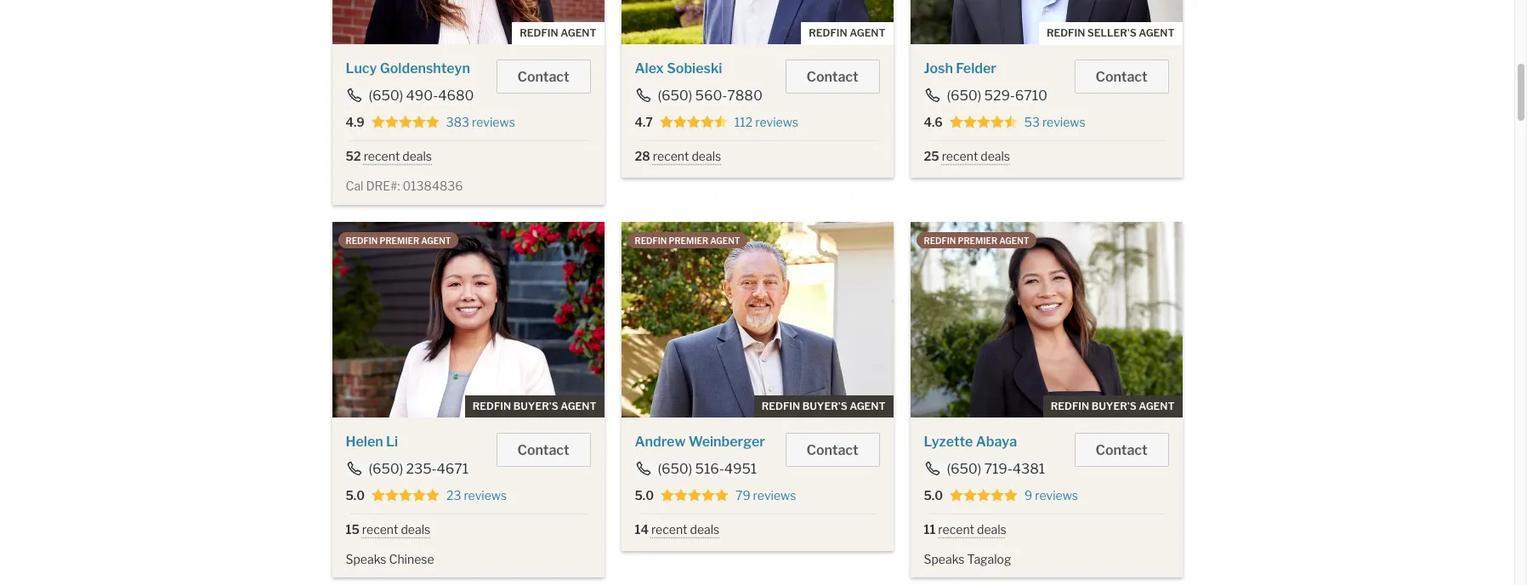 Task type: vqa. For each thing, say whether or not it's contained in the screenshot.
dialog on the right of page
no



Task type: locate. For each thing, give the bounding box(es) containing it.
buyer's for 4381
[[1092, 399, 1137, 412]]

0 horizontal spatial rating 5.0 out of 5 element
[[372, 488, 440, 503]]

reviews right 383
[[472, 115, 515, 129]]

recent for (650) 516-4951
[[652, 522, 688, 536]]

alex
[[635, 60, 664, 77]]

(650) up rating 4.9 out of 5 element
[[369, 88, 403, 104]]

andrew weinberger
[[635, 433, 765, 450]]

11 recent deals
[[924, 522, 1007, 536]]

1 horizontal spatial buyer's
[[803, 399, 848, 412]]

1 speaks from the left
[[346, 552, 387, 566]]

contact
[[518, 69, 570, 85], [807, 69, 859, 85], [1096, 69, 1148, 85], [518, 442, 570, 458], [807, 442, 859, 458], [1096, 442, 1148, 458]]

abaya
[[976, 433, 1018, 450]]

1 redfin agent from the left
[[520, 26, 597, 39]]

speaks down 15
[[346, 552, 387, 566]]

1 redfin buyer's agent from the left
[[473, 399, 597, 412]]

rating 5.0 out of 5 element for 235-
[[372, 488, 440, 503]]

lucy goldenshteyn
[[346, 60, 470, 77]]

560-
[[695, 88, 728, 104]]

0 horizontal spatial redfin buyer's agent
[[473, 399, 597, 412]]

photo of lucy goldenshteyn image
[[332, 0, 604, 44]]

79
[[736, 488, 751, 502]]

contact button up 112 reviews
[[786, 60, 880, 94]]

0 horizontal spatial speaks
[[346, 552, 387, 566]]

contact button up 79 reviews
[[786, 433, 880, 467]]

2 horizontal spatial 5.0
[[924, 488, 943, 502]]

redfin agent
[[520, 26, 597, 39], [809, 26, 886, 39]]

rating 5.0 out of 5 element down (650) 516-4951 button
[[661, 488, 729, 503]]

speaks for (650) 719-4381
[[924, 552, 965, 566]]

contact button for (650) 490-4680
[[496, 60, 591, 94]]

529-
[[985, 88, 1016, 104]]

redfin premier agent for abaya
[[924, 235, 1030, 245]]

photo of andrew weinberger image
[[621, 222, 894, 417]]

rating 5.0 out of 5 element down (650) 719-4381 button
[[950, 488, 1018, 503]]

rating 5.0 out of 5 element
[[372, 488, 440, 503], [661, 488, 729, 503], [950, 488, 1018, 503]]

reviews
[[472, 115, 515, 129], [756, 115, 799, 129], [1043, 115, 1086, 129], [464, 488, 507, 502], [753, 488, 797, 502], [1035, 488, 1079, 502]]

recent right 25
[[942, 149, 979, 163]]

redfin buyer's agent
[[473, 399, 597, 412], [762, 399, 886, 412], [1051, 399, 1175, 412]]

1 5.0 from the left
[[346, 488, 365, 502]]

deals for 529-
[[981, 149, 1011, 163]]

speaks for (650) 235-4671
[[346, 552, 387, 566]]

agent
[[561, 26, 597, 39], [850, 26, 886, 39], [1139, 26, 1175, 39], [421, 235, 451, 245], [710, 235, 740, 245], [1000, 235, 1030, 245], [561, 399, 597, 412], [850, 399, 886, 412], [1139, 399, 1175, 412]]

2 horizontal spatial redfin premier agent
[[924, 235, 1030, 245]]

23 reviews
[[447, 488, 507, 502]]

recent right 11
[[939, 522, 975, 536]]

2 redfin premier agent from the left
[[635, 235, 740, 245]]

recent right 28
[[653, 149, 689, 163]]

reviews for (650) 516-4951
[[753, 488, 797, 502]]

2 horizontal spatial buyer's
[[1092, 399, 1137, 412]]

(650) down alex sobieski link
[[658, 88, 693, 104]]

recent for (650) 490-4680
[[364, 149, 400, 163]]

redfin seller's agent
[[1047, 26, 1175, 39]]

2 speaks from the left
[[924, 552, 965, 566]]

15
[[346, 522, 360, 536]]

contact button down seller's at the top right of page
[[1075, 60, 1169, 94]]

contact button for (650) 719-4381
[[1075, 433, 1169, 467]]

(650) 719-4381
[[947, 461, 1046, 477]]

112
[[735, 115, 753, 129]]

deals
[[403, 149, 432, 163], [692, 149, 722, 163], [981, 149, 1011, 163], [401, 522, 431, 536], [690, 522, 720, 536], [977, 522, 1007, 536]]

52 recent deals
[[346, 149, 432, 163]]

11
[[924, 522, 936, 536]]

1 horizontal spatial redfin agent
[[809, 26, 886, 39]]

reviews for (650) 529-6710
[[1043, 115, 1086, 129]]

5.0 for (650) 516-4951
[[635, 488, 654, 502]]

3 redfin buyer's agent from the left
[[1051, 399, 1175, 412]]

premier for li
[[380, 235, 419, 245]]

1 horizontal spatial rating 5.0 out of 5 element
[[661, 488, 729, 503]]

lucy goldenshteyn link
[[346, 60, 470, 77]]

reviews right 9
[[1035, 488, 1079, 502]]

1 horizontal spatial speaks
[[924, 552, 965, 566]]

cal dre#: 01384836
[[346, 179, 463, 193]]

1 buyer's from the left
[[514, 399, 559, 412]]

contact button
[[496, 60, 591, 94], [786, 60, 880, 94], [1075, 60, 1169, 94], [496, 433, 591, 467], [786, 433, 880, 467], [1075, 433, 1169, 467]]

buyer's
[[514, 399, 559, 412], [803, 399, 848, 412], [1092, 399, 1137, 412]]

(650) 490-4680
[[369, 88, 474, 104]]

3 5.0 from the left
[[924, 488, 943, 502]]

1 horizontal spatial premier
[[669, 235, 709, 245]]

3 buyer's from the left
[[1092, 399, 1137, 412]]

235-
[[406, 461, 437, 477]]

2 5.0 from the left
[[635, 488, 654, 502]]

redfin
[[520, 26, 559, 39], [809, 26, 848, 39], [1047, 26, 1086, 39], [346, 235, 378, 245], [635, 235, 667, 245], [924, 235, 956, 245], [473, 399, 511, 412], [762, 399, 801, 412], [1051, 399, 1090, 412]]

recent right 52
[[364, 149, 400, 163]]

2 horizontal spatial rating 5.0 out of 5 element
[[950, 488, 1018, 503]]

contact button up 383 reviews
[[496, 60, 591, 94]]

deals down rating 4.6 out of 5 element
[[981, 149, 1011, 163]]

contact button up 23 reviews
[[496, 433, 591, 467]]

5.0 up '14'
[[635, 488, 654, 502]]

goldenshteyn
[[380, 60, 470, 77]]

helen li
[[346, 433, 398, 450]]

rating 5.0 out of 5 element down (650) 235-4671 button on the left bottom of page
[[372, 488, 440, 503]]

lyzette abaya link
[[924, 433, 1018, 450]]

1 rating 5.0 out of 5 element from the left
[[372, 488, 440, 503]]

seller's
[[1088, 26, 1137, 39]]

(650) 529-6710 button
[[924, 88, 1049, 104]]

25
[[924, 149, 940, 163]]

(650) 719-4381 button
[[924, 461, 1046, 477]]

premier down the 28 recent deals
[[669, 235, 709, 245]]

redfin premier agent
[[346, 235, 451, 245], [635, 235, 740, 245], [924, 235, 1030, 245]]

5.0 up 11
[[924, 488, 943, 502]]

cal
[[346, 179, 364, 193]]

7880
[[728, 88, 763, 104]]

(650) 529-6710
[[947, 88, 1048, 104]]

reviews for (650) 235-4671
[[464, 488, 507, 502]]

(650)
[[369, 88, 403, 104], [658, 88, 693, 104], [947, 88, 982, 104], [369, 461, 403, 477], [658, 461, 693, 477], [947, 461, 982, 477]]

4680
[[438, 88, 474, 104]]

9
[[1025, 488, 1033, 502]]

reviews right 79
[[753, 488, 797, 502]]

1 horizontal spatial 5.0
[[635, 488, 654, 502]]

reviews right 23
[[464, 488, 507, 502]]

premier
[[380, 235, 419, 245], [669, 235, 709, 245], [958, 235, 998, 245]]

2 redfin agent from the left
[[809, 26, 886, 39]]

0 horizontal spatial buyer's
[[514, 399, 559, 412]]

(650) down lyzette abaya
[[947, 461, 982, 477]]

premier down 25 recent deals
[[958, 235, 998, 245]]

redfin buyer's agent for 4671
[[473, 399, 597, 412]]

recent
[[364, 149, 400, 163], [653, 149, 689, 163], [942, 149, 979, 163], [362, 522, 399, 536], [652, 522, 688, 536], [939, 522, 975, 536]]

deals up chinese at the left
[[401, 522, 431, 536]]

speaks tagalog
[[924, 552, 1012, 566]]

3 redfin premier agent from the left
[[924, 235, 1030, 245]]

lyzette
[[924, 433, 973, 450]]

52
[[346, 149, 361, 163]]

speaks down 11
[[924, 552, 965, 566]]

helen li link
[[346, 433, 398, 450]]

2 rating 5.0 out of 5 element from the left
[[661, 488, 729, 503]]

redfin premier agent down cal dre#: 01384836 on the left top of page
[[346, 235, 451, 245]]

0 horizontal spatial premier
[[380, 235, 419, 245]]

reviews for (650) 719-4381
[[1035, 488, 1079, 502]]

contact button up 9 reviews
[[1075, 433, 1169, 467]]

lucy
[[346, 60, 377, 77]]

4.9
[[346, 115, 365, 129]]

0 horizontal spatial redfin agent
[[520, 26, 597, 39]]

3 premier from the left
[[958, 235, 998, 245]]

4951
[[725, 461, 757, 477]]

deals for 560-
[[692, 149, 722, 163]]

deals for 490-
[[403, 149, 432, 163]]

(650) for (650) 529-6710
[[947, 88, 982, 104]]

rating 4.7 out of 5 element
[[660, 115, 728, 130]]

1 premier from the left
[[380, 235, 419, 245]]

deals down the (650) 516-4951
[[690, 522, 720, 536]]

redfin premier agent down 25 recent deals
[[924, 235, 1030, 245]]

3 rating 5.0 out of 5 element from the left
[[950, 488, 1018, 503]]

1 horizontal spatial redfin buyer's agent
[[762, 399, 886, 412]]

0 horizontal spatial redfin premier agent
[[346, 235, 451, 245]]

0 horizontal spatial 5.0
[[346, 488, 365, 502]]

(650) down josh felder
[[947, 88, 982, 104]]

premier for abaya
[[958, 235, 998, 245]]

recent for (650) 560-7880
[[653, 149, 689, 163]]

2 horizontal spatial redfin buyer's agent
[[1051, 399, 1175, 412]]

reviews right 53
[[1043, 115, 1086, 129]]

2 redfin buyer's agent from the left
[[762, 399, 886, 412]]

5.0
[[346, 488, 365, 502], [635, 488, 654, 502], [924, 488, 943, 502]]

redfin premier agent down the 28 recent deals
[[635, 235, 740, 245]]

recent right '14'
[[652, 522, 688, 536]]

premier down cal dre#: 01384836 on the left top of page
[[380, 235, 419, 245]]

rating 5.0 out of 5 element for 719-
[[950, 488, 1018, 503]]

deals for 516-
[[690, 522, 720, 536]]

2 buyer's from the left
[[803, 399, 848, 412]]

1 redfin premier agent from the left
[[346, 235, 451, 245]]

deals down rating 4.7 out of 5 "element"
[[692, 149, 722, 163]]

1 horizontal spatial redfin premier agent
[[635, 235, 740, 245]]

li
[[386, 433, 398, 450]]

28 recent deals
[[635, 149, 722, 163]]

(650) down andrew
[[658, 461, 693, 477]]

reviews right 112
[[756, 115, 799, 129]]

2 premier from the left
[[669, 235, 709, 245]]

5.0 up 15
[[346, 488, 365, 502]]

deals up cal dre#: 01384836 on the left top of page
[[403, 149, 432, 163]]

(650) for (650) 235-4671
[[369, 461, 403, 477]]

53 reviews
[[1025, 115, 1086, 129]]

speaks
[[346, 552, 387, 566], [924, 552, 965, 566]]

2 horizontal spatial premier
[[958, 235, 998, 245]]

deals up tagalog
[[977, 522, 1007, 536]]

recent right 15
[[362, 522, 399, 536]]

5.0 for (650) 235-4671
[[346, 488, 365, 502]]

383
[[446, 115, 470, 129]]

(650) down li
[[369, 461, 403, 477]]

(650) for (650) 560-7880
[[658, 88, 693, 104]]

dre#:
[[366, 179, 400, 193]]



Task type: describe. For each thing, give the bounding box(es) containing it.
28
[[635, 149, 651, 163]]

79 reviews
[[736, 488, 797, 502]]

premier for weinberger
[[669, 235, 709, 245]]

speaks chinese
[[346, 552, 434, 566]]

chinese
[[389, 552, 434, 566]]

contact for 4671
[[518, 442, 570, 458]]

(650) for (650) 719-4381
[[947, 461, 982, 477]]

23
[[447, 488, 461, 502]]

6710
[[1016, 88, 1048, 104]]

516-
[[695, 461, 725, 477]]

contact for 6710
[[1096, 69, 1148, 85]]

redfin buyer's agent for 4951
[[762, 399, 886, 412]]

14
[[635, 522, 649, 536]]

felder
[[956, 60, 997, 77]]

recent for (650) 529-6710
[[942, 149, 979, 163]]

383 reviews
[[446, 115, 515, 129]]

deals for 235-
[[401, 522, 431, 536]]

14 recent deals
[[635, 522, 720, 536]]

contact button for (650) 516-4951
[[786, 433, 880, 467]]

weinberger
[[689, 433, 765, 450]]

reviews for (650) 560-7880
[[756, 115, 799, 129]]

(650) 560-7880 button
[[635, 88, 764, 104]]

lyzette abaya
[[924, 433, 1018, 450]]

alex sobieski link
[[635, 60, 723, 77]]

(650) for (650) 516-4951
[[658, 461, 693, 477]]

4.6
[[924, 115, 943, 129]]

redfin agent for (650) 490-4680
[[520, 26, 597, 39]]

contact button for (650) 529-6710
[[1075, 60, 1169, 94]]

25 recent deals
[[924, 149, 1011, 163]]

4.7
[[635, 115, 653, 129]]

andrew
[[635, 433, 686, 450]]

josh
[[924, 60, 954, 77]]

redfin premier agent for li
[[346, 235, 451, 245]]

contact for 4381
[[1096, 442, 1148, 458]]

sobieski
[[667, 60, 723, 77]]

(650) 235-4671 button
[[346, 461, 470, 477]]

buyer's for 4671
[[514, 399, 559, 412]]

(650) 490-4680 button
[[346, 88, 475, 104]]

rating 4.9 out of 5 element
[[372, 115, 440, 130]]

photo of helen li image
[[332, 222, 604, 417]]

redfin buyer's agent for 4381
[[1051, 399, 1175, 412]]

josh felder
[[924, 60, 997, 77]]

contact for 4951
[[807, 442, 859, 458]]

recent for (650) 235-4671
[[362, 522, 399, 536]]

contact button for (650) 235-4671
[[496, 433, 591, 467]]

719-
[[985, 461, 1013, 477]]

reviews for (650) 490-4680
[[472, 115, 515, 129]]

contact button for (650) 560-7880
[[786, 60, 880, 94]]

4671
[[437, 461, 469, 477]]

4381
[[1013, 461, 1046, 477]]

andrew weinberger link
[[635, 433, 765, 450]]

15 recent deals
[[346, 522, 431, 536]]

9 reviews
[[1025, 488, 1079, 502]]

(650) for (650) 490-4680
[[369, 88, 403, 104]]

(650) 516-4951 button
[[635, 461, 758, 477]]

contact for 4680
[[518, 69, 570, 85]]

photo of lyzette abaya image
[[911, 222, 1183, 417]]

(650) 560-7880
[[658, 88, 763, 104]]

buyer's for 4951
[[803, 399, 848, 412]]

josh felder link
[[924, 60, 997, 77]]

recent for (650) 719-4381
[[939, 522, 975, 536]]

rating 5.0 out of 5 element for 516-
[[661, 488, 729, 503]]

alex sobieski
[[635, 60, 723, 77]]

(650) 516-4951
[[658, 461, 757, 477]]

01384836
[[403, 179, 463, 193]]

redfin agent for (650) 560-7880
[[809, 26, 886, 39]]

contact for 7880
[[807, 69, 859, 85]]

112 reviews
[[735, 115, 799, 129]]

photo of josh felder image
[[911, 0, 1183, 44]]

redfin premier agent for weinberger
[[635, 235, 740, 245]]

53
[[1025, 115, 1040, 129]]

490-
[[406, 88, 438, 104]]

(650) 235-4671
[[369, 461, 469, 477]]

5.0 for (650) 719-4381
[[924, 488, 943, 502]]

deals for 719-
[[977, 522, 1007, 536]]

helen
[[346, 433, 383, 450]]

tagalog
[[968, 552, 1012, 566]]

photo of alex sobieski image
[[621, 0, 894, 44]]

rating 4.6 out of 5 element
[[950, 115, 1018, 130]]



